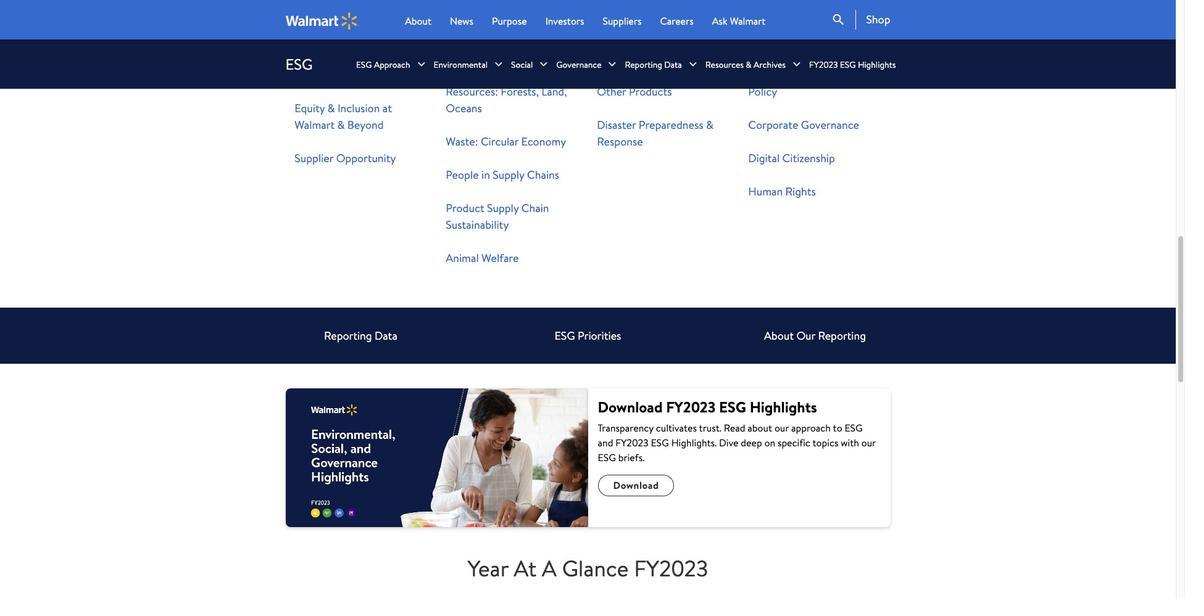 Task type: describe. For each thing, give the bounding box(es) containing it.
specific
[[778, 436, 810, 450]]

0 horizontal spatial data
[[375, 328, 397, 344]]

investors
[[545, 14, 584, 28]]

ethics & compliance link
[[748, 34, 847, 49]]

resources
[[705, 58, 744, 71]]

product supply chain sustainability link
[[446, 200, 549, 233]]

digital citizenship
[[748, 150, 835, 166]]

deep
[[741, 436, 762, 450]]

serving communities link
[[597, 34, 700, 49]]

supply inside product supply chain sustainability
[[487, 200, 519, 216]]

jobs
[[400, 34, 422, 49]]

people in supply chains link
[[446, 167, 559, 183]]

human rights link
[[748, 184, 816, 199]]

ask walmart link
[[712, 14, 766, 28]]

climate
[[446, 34, 483, 49]]

home image
[[286, 12, 359, 29]]

esg up read
[[719, 397, 746, 418]]

0 vertical spatial reporting data
[[625, 58, 682, 71]]

in for people
[[482, 167, 490, 183]]

1 horizontal spatial data
[[664, 58, 682, 71]]

natural
[[526, 67, 562, 83]]

equity
[[295, 100, 325, 116]]

waste: circular economy link
[[446, 134, 566, 149]]

environmental
[[434, 58, 488, 71]]

esg down compliance
[[840, 58, 856, 71]]

waste:
[[446, 134, 478, 149]]

supplier
[[295, 150, 334, 166]]

esg left priorities
[[555, 328, 575, 344]]

economy
[[521, 134, 566, 149]]

product supply chain sustainability
[[446, 200, 549, 233]]

purpose button
[[492, 14, 527, 28]]

cultivates
[[656, 421, 697, 435]]

at
[[383, 100, 392, 116]]

social
[[511, 58, 533, 71]]

& inside human capital: good jobs & advancement for associates
[[295, 50, 302, 66]]

esg down and at the bottom
[[598, 451, 616, 465]]

other
[[597, 84, 626, 99]]

capital:
[[332, 34, 369, 49]]

ethics & compliance
[[748, 34, 847, 49]]

chain
[[522, 200, 549, 216]]

topics
[[813, 436, 839, 450]]

engagement in public policy link
[[748, 67, 852, 99]]

about our reporting
[[764, 328, 866, 344]]

associates
[[295, 67, 345, 83]]

esg link
[[286, 54, 313, 75]]

& right ethics
[[780, 34, 788, 49]]

communities
[[636, 34, 700, 49]]

& right equity
[[328, 100, 335, 116]]

highlights.
[[671, 436, 717, 450]]

disaster preparedness & response link
[[597, 117, 714, 149]]

climate change link
[[446, 34, 523, 49]]

esg down cultivates
[[651, 436, 669, 450]]

about
[[748, 421, 772, 435]]

to
[[833, 421, 842, 435]]

product
[[446, 200, 484, 216]]

0 vertical spatial supply
[[493, 167, 525, 183]]

& inside safer, healthier food & other products
[[701, 67, 709, 83]]

careers link
[[660, 14, 694, 28]]

human for human capital: good jobs & advancement for associates
[[295, 34, 329, 49]]

opportunity
[[336, 150, 396, 166]]

disaster
[[597, 117, 636, 133]]

social link
[[511, 40, 533, 89]]

good
[[371, 34, 398, 49]]

beyond
[[347, 117, 384, 133]]

0 vertical spatial governance
[[556, 58, 602, 71]]

safer,
[[597, 67, 624, 83]]

regeneration of natural resources: forests, land, oceans link
[[446, 67, 567, 116]]

engagement
[[748, 67, 809, 82]]

sustainability
[[446, 217, 509, 233]]

corporate
[[748, 117, 798, 132]]

equity & inclusion at walmart & beyond
[[295, 100, 392, 133]]

1 horizontal spatial our
[[862, 436, 876, 450]]

0 horizontal spatial our
[[775, 421, 789, 435]]

safer, healthier food & other products link
[[597, 67, 709, 99]]

in for engagement
[[812, 67, 820, 82]]

advancement
[[305, 50, 371, 66]]

rights
[[786, 184, 816, 199]]

compliance
[[790, 34, 847, 49]]

read
[[724, 421, 745, 435]]

inclusion
[[338, 100, 380, 116]]

download for download
[[613, 479, 659, 492]]

download fy2023 esg highlights transparency cultivates trust. read about our approach to esg and fy2023 esg highlights. dive deep on specific topics with our esg briefs.
[[598, 397, 876, 465]]

policy
[[748, 84, 777, 99]]

approach
[[791, 421, 831, 435]]

esg up equity
[[286, 54, 313, 75]]

1 vertical spatial reporting data
[[324, 328, 397, 344]]

esg priorities link
[[555, 328, 621, 344]]

ethics
[[748, 34, 777, 49]]

human capital: good jobs & advancement for associates link
[[295, 34, 422, 83]]

citizenship
[[782, 150, 835, 166]]

about our reporting link
[[764, 328, 866, 344]]

equity & inclusion at walmart & beyond link
[[295, 100, 392, 133]]

& left archives
[[746, 58, 752, 71]]



Task type: locate. For each thing, give the bounding box(es) containing it.
1 horizontal spatial in
[[812, 67, 820, 82]]

resources & archives
[[705, 58, 786, 71]]

walmart
[[730, 14, 766, 28], [295, 117, 335, 133]]

human inside human capital: good jobs & advancement for associates
[[295, 34, 329, 49]]

0 horizontal spatial human
[[295, 34, 329, 49]]

0 vertical spatial highlights
[[858, 58, 896, 71]]

land,
[[542, 84, 567, 99]]

1 vertical spatial walmart
[[295, 117, 335, 133]]

products
[[629, 84, 672, 99]]

supplier opportunity link
[[295, 150, 396, 166]]

regeneration
[[446, 67, 511, 83]]

supplier opportunity
[[295, 150, 396, 166]]

forests,
[[501, 84, 539, 99]]

governance up land, at the left top of the page
[[556, 58, 602, 71]]

healthier
[[627, 67, 672, 83]]

reporting data
[[625, 58, 682, 71], [324, 328, 397, 344]]

highlights
[[858, 58, 896, 71], [750, 397, 817, 418]]

esg up 'with'
[[845, 421, 863, 435]]

public
[[823, 67, 852, 82]]

governance up citizenship
[[801, 117, 859, 132]]

human for human rights
[[748, 184, 783, 199]]

0 vertical spatial human
[[295, 34, 329, 49]]

esg inside 'link'
[[356, 58, 372, 71]]

about up jobs
[[405, 14, 431, 28]]

in inside "engagement in public policy"
[[812, 67, 820, 82]]

highlights up "about"
[[750, 397, 817, 418]]

transparency
[[598, 421, 654, 435]]

response
[[597, 134, 643, 149]]

0 vertical spatial download
[[598, 397, 663, 418]]

supply up sustainability
[[487, 200, 519, 216]]

walmart inside equity & inclusion at walmart & beyond
[[295, 117, 335, 133]]

1 vertical spatial in
[[482, 167, 490, 183]]

our right 'with'
[[862, 436, 876, 450]]

1 horizontal spatial governance
[[801, 117, 859, 132]]

serving
[[597, 34, 633, 49]]

briefs.
[[618, 451, 645, 465]]

serving communities
[[597, 34, 700, 49]]

fy2023 esg highlights
[[809, 58, 896, 71]]

human rights
[[748, 184, 816, 199]]

& down inclusion
[[337, 117, 345, 133]]

ask walmart
[[712, 14, 766, 28]]

archives
[[754, 58, 786, 71]]

news
[[450, 14, 474, 28]]

1 horizontal spatial reporting data
[[625, 58, 682, 71]]

about for about
[[405, 14, 431, 28]]

disaster preparedness & response
[[597, 117, 714, 149]]

our
[[775, 421, 789, 435], [862, 436, 876, 450]]

walmart up ethics
[[730, 14, 766, 28]]

our up on
[[775, 421, 789, 435]]

suppliers
[[603, 14, 642, 28]]

for
[[374, 50, 388, 66]]

welfare
[[482, 250, 519, 266]]

about left "our"
[[764, 328, 794, 344]]

shop
[[866, 12, 890, 27]]

0 vertical spatial reporting data link
[[625, 40, 682, 89]]

search
[[831, 12, 846, 27]]

corporate governance link
[[748, 117, 859, 132]]

0 vertical spatial data
[[664, 58, 682, 71]]

glance
[[562, 554, 629, 584]]

1 horizontal spatial reporting data link
[[625, 40, 682, 89]]

1 horizontal spatial about
[[764, 328, 794, 344]]

0 vertical spatial about
[[405, 14, 431, 28]]

about button
[[405, 14, 431, 28]]

download down briefs.
[[613, 479, 659, 492]]

in right people
[[482, 167, 490, 183]]

download link
[[598, 475, 881, 497]]

safer, healthier food & other products
[[597, 67, 709, 99]]

1 horizontal spatial reporting
[[625, 58, 662, 71]]

human capital: good jobs & advancement for associates
[[295, 34, 422, 83]]

0 vertical spatial walmart
[[730, 14, 766, 28]]

human
[[295, 34, 329, 49], [748, 184, 783, 199]]

1 vertical spatial governance
[[801, 117, 859, 132]]

walmart down equity
[[295, 117, 335, 133]]

1 horizontal spatial walmart
[[730, 14, 766, 28]]

1 vertical spatial download
[[613, 479, 659, 492]]

1 vertical spatial reporting data link
[[324, 328, 397, 344]]

1 vertical spatial about
[[764, 328, 794, 344]]

chains
[[527, 167, 559, 183]]

0 vertical spatial our
[[775, 421, 789, 435]]

on
[[765, 436, 775, 450]]

walmart inside ask walmart link
[[730, 14, 766, 28]]

purpose
[[492, 14, 527, 28]]

0 horizontal spatial highlights
[[750, 397, 817, 418]]

trust.
[[699, 421, 722, 435]]

preparedness
[[639, 117, 703, 133]]

corporate governance
[[748, 117, 859, 132]]

people in supply chains
[[446, 167, 559, 183]]

1 vertical spatial data
[[375, 328, 397, 344]]

& right food
[[701, 67, 709, 83]]

reporting
[[625, 58, 662, 71], [324, 328, 372, 344], [818, 328, 866, 344]]

1 vertical spatial highlights
[[750, 397, 817, 418]]

0 horizontal spatial reporting data
[[324, 328, 397, 344]]

environmental link
[[434, 40, 488, 89]]

0 horizontal spatial in
[[482, 167, 490, 183]]

& up associates
[[295, 50, 302, 66]]

1 vertical spatial supply
[[487, 200, 519, 216]]

& inside disaster preparedness & response
[[706, 117, 714, 133]]

ask
[[712, 14, 728, 28]]

esg priorities
[[555, 328, 621, 344]]

0 horizontal spatial governance
[[556, 58, 602, 71]]

0 horizontal spatial reporting data link
[[324, 328, 397, 344]]

news button
[[450, 14, 474, 28]]

download inside download fy2023 esg highlights transparency cultivates trust. read about our approach to esg and fy2023 esg highlights. dive deep on specific topics with our esg briefs.
[[598, 397, 663, 418]]

animal welfare link
[[446, 250, 519, 266]]

human down digital
[[748, 184, 783, 199]]

supply down waste: circular economy
[[493, 167, 525, 183]]

careers
[[660, 14, 694, 28]]

0 horizontal spatial about
[[405, 14, 431, 28]]

& right the preparedness
[[706, 117, 714, 133]]

1 vertical spatial our
[[862, 436, 876, 450]]

download
[[598, 397, 663, 418], [613, 479, 659, 492]]

climate change
[[446, 34, 523, 49]]

in
[[812, 67, 820, 82], [482, 167, 490, 183]]

esg approach
[[356, 58, 410, 71]]

investors button
[[545, 14, 584, 28]]

engagement in public policy
[[748, 67, 852, 99]]

data
[[664, 58, 682, 71], [375, 328, 397, 344]]

highlights right 'public'
[[858, 58, 896, 71]]

year
[[468, 554, 509, 584]]

human down home image
[[295, 34, 329, 49]]

1 horizontal spatial human
[[748, 184, 783, 199]]

oceans
[[446, 100, 482, 116]]

supply
[[493, 167, 525, 183], [487, 200, 519, 216]]

1 vertical spatial human
[[748, 184, 783, 199]]

suppliers button
[[603, 14, 642, 28]]

our
[[797, 328, 816, 344]]

0 vertical spatial in
[[812, 67, 820, 82]]

0 horizontal spatial reporting
[[324, 328, 372, 344]]

digital citizenship link
[[748, 150, 835, 166]]

digital
[[748, 150, 780, 166]]

highlights inside download fy2023 esg highlights transparency cultivates trust. read about our approach to esg and fy2023 esg highlights. dive deep on specific topics with our esg briefs.
[[750, 397, 817, 418]]

esg
[[286, 54, 313, 75], [356, 58, 372, 71], [840, 58, 856, 71], [555, 328, 575, 344], [719, 397, 746, 418], [845, 421, 863, 435], [651, 436, 669, 450], [598, 451, 616, 465]]

0 horizontal spatial walmart
[[295, 117, 335, 133]]

approach
[[374, 58, 410, 71]]

about for about our reporting
[[764, 328, 794, 344]]

change
[[486, 34, 523, 49]]

esg left for
[[356, 58, 372, 71]]

with
[[841, 436, 859, 450]]

priorities
[[578, 328, 621, 344]]

download for download fy2023 esg highlights transparency cultivates trust. read about our approach to esg and fy2023 esg highlights. dive deep on specific topics with our esg briefs.
[[598, 397, 663, 418]]

download up transparency
[[598, 397, 663, 418]]

1 horizontal spatial highlights
[[858, 58, 896, 71]]

in left 'public'
[[812, 67, 820, 82]]

a
[[542, 554, 557, 584]]

about
[[405, 14, 431, 28], [764, 328, 794, 344]]

animal
[[446, 250, 479, 266]]

circular
[[481, 134, 519, 149]]

2 horizontal spatial reporting
[[818, 328, 866, 344]]

governance link
[[556, 40, 602, 89]]



Task type: vqa. For each thing, say whether or not it's contained in the screenshot.
About Our Reporting link
yes



